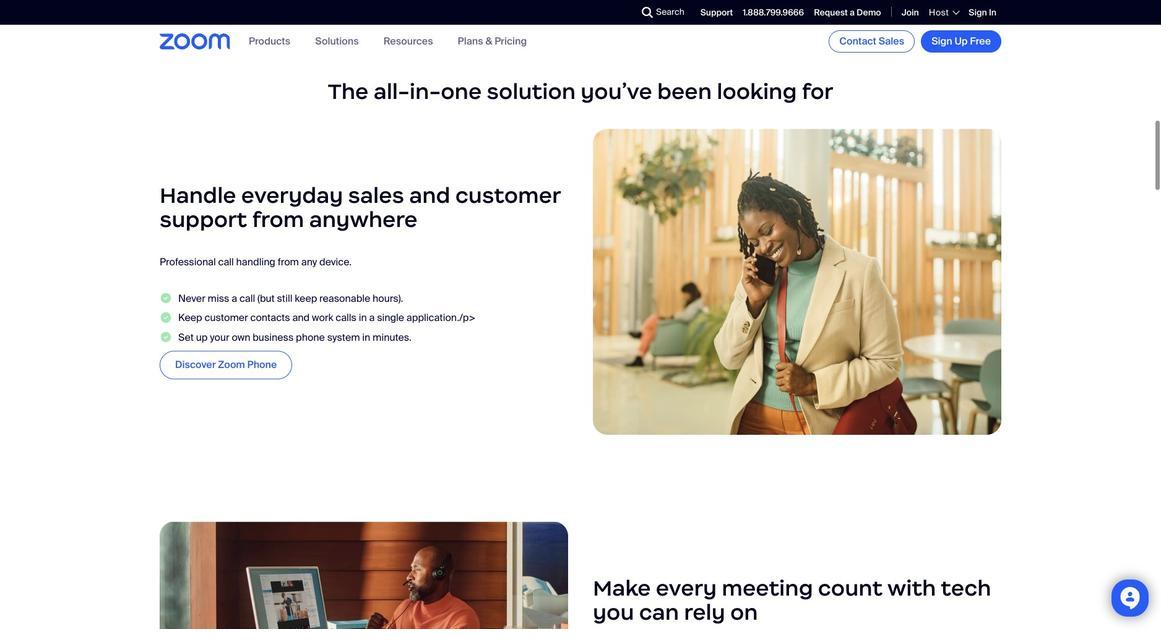 Task type: vqa. For each thing, say whether or not it's contained in the screenshot.
left the and
yes



Task type: describe. For each thing, give the bounding box(es) containing it.
meeting
[[722, 576, 814, 603]]

sign up free link
[[922, 30, 1002, 53]]

keep
[[295, 293, 317, 306]]

solution
[[487, 78, 576, 106]]

been
[[658, 78, 712, 106]]

solutions
[[315, 35, 359, 48]]

for
[[802, 78, 834, 106]]

any
[[301, 256, 317, 269]]

sign for sign up free
[[932, 35, 953, 48]]

in
[[990, 7, 997, 18]]

sign in link
[[969, 7, 997, 18]]

sales
[[348, 182, 404, 210]]

(but
[[258, 293, 275, 306]]

request
[[814, 7, 848, 18]]

plans
[[458, 35, 483, 48]]

contact sales
[[840, 35, 905, 48]]

sign for sign in
[[969, 7, 988, 18]]

contacts
[[250, 312, 290, 325]]

host
[[929, 7, 950, 18]]

customer inside handle everyday sales and customer support from anywhere
[[456, 182, 561, 210]]

free
[[971, 35, 991, 48]]

set
[[178, 331, 194, 344]]

phone
[[247, 359, 277, 372]]

join link
[[902, 7, 920, 18]]

join
[[902, 7, 920, 18]]

the
[[328, 78, 369, 106]]

resources
[[384, 35, 433, 48]]

system
[[327, 331, 360, 344]]

and for sales
[[409, 182, 451, 210]]

make
[[593, 576, 651, 603]]

sales
[[879, 35, 905, 48]]

your
[[210, 331, 230, 344]]

phone
[[296, 331, 325, 344]]

discover zoom phone
[[175, 359, 277, 372]]

discover zoom phone link
[[160, 351, 292, 380]]

tech
[[941, 576, 992, 603]]

the all-in-one solution you've been looking for
[[328, 78, 834, 106]]

search
[[656, 6, 685, 17]]

2 horizontal spatial a
[[850, 7, 855, 18]]

solutions button
[[315, 35, 359, 48]]

up
[[196, 331, 208, 344]]

business
[[253, 331, 294, 344]]

minutes.
[[373, 331, 412, 344]]

plans & pricing
[[458, 35, 527, 48]]

handle
[[160, 182, 236, 210]]

you've
[[581, 78, 653, 106]]

2 vertical spatial a
[[369, 312, 375, 325]]

support
[[160, 206, 247, 233]]

keep
[[178, 312, 202, 325]]

single
[[377, 312, 404, 325]]

0 horizontal spatial call
[[218, 256, 234, 269]]

on
[[731, 599, 758, 627]]

1 vertical spatial a
[[232, 293, 237, 306]]

request a demo
[[814, 7, 882, 18]]

in-
[[410, 78, 441, 106]]

up
[[955, 35, 968, 48]]

everyday
[[241, 182, 343, 210]]

you
[[593, 599, 634, 627]]

rely
[[684, 599, 726, 627]]

handle everyday sales and customer support from anywhere
[[160, 182, 561, 233]]

with
[[888, 576, 937, 603]]

products button
[[249, 35, 291, 48]]

pricing
[[495, 35, 527, 48]]

count
[[819, 576, 883, 603]]

1 vertical spatial from
[[278, 256, 299, 269]]



Task type: locate. For each thing, give the bounding box(es) containing it.
plans & pricing link
[[458, 35, 527, 48]]

every
[[656, 576, 717, 603]]

a left single
[[369, 312, 375, 325]]

0 vertical spatial sign
[[969, 7, 988, 18]]

and inside handle everyday sales and customer support from anywhere
[[409, 182, 451, 210]]

demo
[[857, 7, 882, 18]]

calls
[[336, 312, 357, 325]]

&
[[486, 35, 493, 48]]

0 horizontal spatial a
[[232, 293, 237, 306]]

0 vertical spatial in
[[359, 312, 367, 325]]

products
[[249, 35, 291, 48]]

from up handling
[[252, 206, 304, 233]]

a right miss
[[232, 293, 237, 306]]

from
[[252, 206, 304, 233], [278, 256, 299, 269]]

host button
[[929, 7, 959, 18]]

1 vertical spatial and
[[293, 312, 310, 325]]

0 vertical spatial from
[[252, 206, 304, 233]]

still
[[277, 293, 293, 306]]

and down 'keep'
[[293, 312, 310, 325]]

professional
[[160, 256, 216, 269]]

1 horizontal spatial and
[[409, 182, 451, 210]]

customer
[[456, 182, 561, 210], [205, 312, 248, 325]]

zoom logo image
[[160, 34, 230, 49]]

work
[[312, 312, 334, 325]]

from inside handle everyday sales and customer support from anywhere
[[252, 206, 304, 233]]

contact sales link
[[829, 30, 915, 53]]

anywhere
[[309, 206, 418, 233]]

0 horizontal spatial sign
[[932, 35, 953, 48]]

and right sales
[[409, 182, 451, 210]]

make every meeting count with tech you can rely on
[[593, 576, 992, 627]]

and for contacts
[[293, 312, 310, 325]]

call left (but
[[240, 293, 255, 306]]

in right system
[[362, 331, 370, 344]]

reasonable
[[320, 293, 370, 306]]

1 vertical spatial in
[[362, 331, 370, 344]]

the all-in-one solution you've been looking for image
[[593, 129, 1002, 435]]

1 vertical spatial call
[[240, 293, 255, 306]]

0 vertical spatial call
[[218, 256, 234, 269]]

set up your own business phone system in minutes.
[[178, 331, 412, 344]]

device.
[[320, 256, 352, 269]]

1 vertical spatial sign
[[932, 35, 953, 48]]

1 horizontal spatial customer
[[456, 182, 561, 210]]

0 horizontal spatial customer
[[205, 312, 248, 325]]

handling
[[236, 256, 276, 269]]

request a demo link
[[814, 7, 882, 18]]

search image
[[642, 7, 653, 18]]

looking
[[717, 78, 797, 106]]

support
[[701, 7, 733, 18]]

None search field
[[597, 2, 645, 22]]

1.888.799.9666 link
[[743, 7, 805, 18]]

in
[[359, 312, 367, 325], [362, 331, 370, 344]]

sign
[[969, 7, 988, 18], [932, 35, 953, 48]]

a
[[850, 7, 855, 18], [232, 293, 237, 306], [369, 312, 375, 325]]

0 vertical spatial a
[[850, 7, 855, 18]]

zoom
[[218, 359, 245, 372]]

own
[[232, 331, 250, 344]]

1 horizontal spatial a
[[369, 312, 375, 325]]

miss
[[208, 293, 229, 306]]

call
[[218, 256, 234, 269], [240, 293, 255, 306]]

1 horizontal spatial sign
[[969, 7, 988, 18]]

keep customer contacts and work calls in a single application./p>
[[178, 312, 476, 325]]

sign in
[[969, 7, 997, 18]]

never miss a call (but still keep reasonable hours).
[[178, 293, 403, 306]]

never
[[178, 293, 205, 306]]

sign left up
[[932, 35, 953, 48]]

all-
[[374, 78, 410, 106]]

0 vertical spatial and
[[409, 182, 451, 210]]

0 vertical spatial customer
[[456, 182, 561, 210]]

call left handling
[[218, 256, 234, 269]]

in right 'calls'
[[359, 312, 367, 325]]

contact
[[840, 35, 877, 48]]

and
[[409, 182, 451, 210], [293, 312, 310, 325]]

sign left in
[[969, 7, 988, 18]]

professional call handling from any device.
[[160, 256, 352, 269]]

hours).
[[373, 293, 403, 306]]

discover
[[175, 359, 216, 372]]

1 horizontal spatial call
[[240, 293, 255, 306]]

sign up free
[[932, 35, 991, 48]]

support link
[[701, 7, 733, 18]]

application./p>
[[407, 312, 476, 325]]

resources button
[[384, 35, 433, 48]]

a left demo
[[850, 7, 855, 18]]

from left any
[[278, 256, 299, 269]]

search image
[[642, 7, 653, 18]]

can
[[639, 599, 679, 627]]

1 vertical spatial customer
[[205, 312, 248, 325]]

0 horizontal spatial and
[[293, 312, 310, 325]]

one
[[441, 78, 482, 106]]

1.888.799.9666
[[743, 7, 805, 18]]



